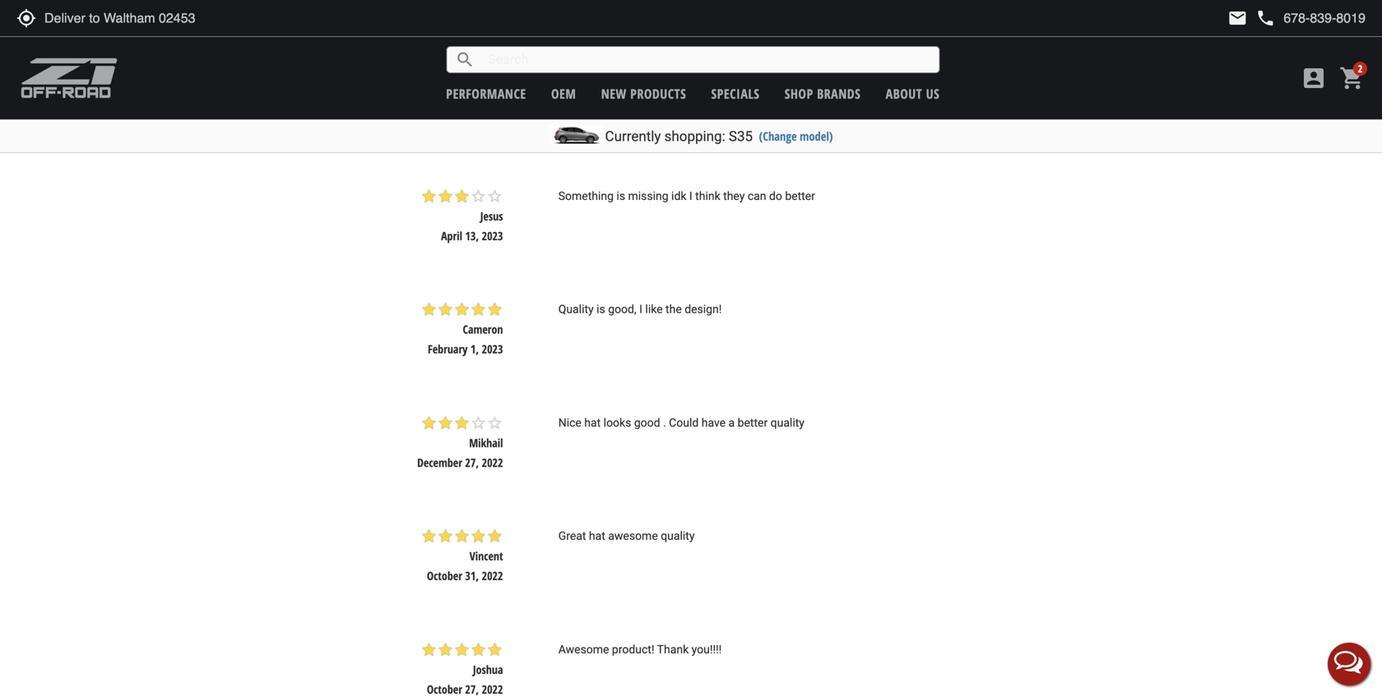 Task type: locate. For each thing, give the bounding box(es) containing it.
hat right nice
[[585, 416, 601, 430]]

april inside star star star star john april 19, 2023
[[441, 115, 463, 130]]

1 vertical spatial october
[[427, 681, 463, 697]]

october inside star star star star star vincent october 31, 2022
[[427, 568, 463, 584]]

3 2023 from the top
[[482, 341, 503, 357]]

december
[[417, 455, 463, 470]]

i
[[690, 189, 693, 203], [640, 303, 643, 316]]

0 vertical spatial october
[[427, 568, 463, 584]]

something
[[559, 189, 614, 203]]

shopping:
[[665, 128, 726, 144]]

1 horizontal spatial i
[[690, 189, 693, 203]]

about us link
[[886, 85, 940, 102]]

better right a
[[738, 416, 768, 430]]

specials link
[[712, 85, 760, 102]]

they
[[724, 189, 745, 203]]

good
[[634, 416, 661, 430]]

looks left good at the left bottom of the page
[[604, 416, 632, 430]]

jesus
[[481, 208, 503, 224]]

27, inside star star star star star joshua october 27, 2022
[[465, 681, 479, 697]]

star_border
[[470, 188, 487, 204], [487, 188, 503, 204], [470, 415, 487, 431], [487, 415, 503, 431]]

better right 'do'
[[785, 189, 816, 203]]

looks for star_border
[[604, 416, 632, 430]]

have
[[702, 416, 726, 430]]

account_box link
[[1297, 65, 1332, 91]]

27, down mikhail on the bottom left of page
[[465, 455, 479, 470]]

0 vertical spatial april
[[441, 115, 463, 130]]

february
[[428, 341, 468, 357]]

1 vertical spatial is
[[597, 303, 606, 316]]

thank
[[657, 643, 689, 656]]

2 2022 from the top
[[482, 568, 503, 584]]

currently
[[605, 128, 661, 144]]

search
[[455, 50, 475, 70]]

star star star star_border star_border mikhail december 27, 2022
[[417, 415, 503, 470]]

hat
[[585, 416, 601, 430], [589, 529, 606, 543]]

oem
[[551, 85, 576, 102]]

new
[[601, 85, 627, 102]]

1 vertical spatial 2022
[[482, 568, 503, 584]]

performance link
[[446, 85, 526, 102]]

product!
[[612, 643, 655, 656]]

1 vertical spatial april
[[441, 228, 463, 244]]

s35
[[729, 128, 753, 144]]

0 vertical spatial is
[[617, 189, 626, 203]]

2 2023 from the top
[[482, 228, 503, 244]]

great
[[559, 529, 586, 543]]

brands
[[817, 85, 861, 102]]

mail phone
[[1228, 8, 1276, 28]]

27, down joshua
[[465, 681, 479, 697]]

2 27, from the top
[[465, 681, 479, 697]]

2022
[[482, 455, 503, 470], [482, 568, 503, 584], [482, 681, 503, 697]]

is left missing
[[617, 189, 626, 203]]

2022 for star star star star star joshua october 27, 2022
[[482, 681, 503, 697]]

do
[[770, 189, 783, 203]]

i left like
[[640, 303, 643, 316]]

cameron
[[463, 322, 503, 337]]

1 april from the top
[[441, 115, 463, 130]]

0 vertical spatial 2023
[[482, 115, 503, 130]]

april left 13,
[[441, 228, 463, 244]]

star star star star star joshua october 27, 2022
[[421, 641, 503, 697]]

new products link
[[601, 85, 687, 102]]

standard
[[735, 76, 781, 89]]

0 horizontal spatial is
[[597, 303, 606, 316]]

is left 'good,'
[[597, 303, 606, 316]]

27,
[[465, 455, 479, 470], [465, 681, 479, 697]]

products
[[631, 85, 687, 102]]

looks for john
[[627, 76, 655, 89]]

1 vertical spatial 2023
[[482, 228, 503, 244]]

1 vertical spatial 27,
[[465, 681, 479, 697]]

shopping_cart link
[[1336, 65, 1366, 91]]

about us
[[886, 85, 940, 102]]

1 horizontal spatial better
[[785, 189, 816, 203]]

hat right great
[[589, 529, 606, 543]]

looks right new
[[627, 76, 655, 89]]

design!
[[685, 303, 722, 316]]

april
[[441, 115, 463, 130], [441, 228, 463, 244]]

1 october from the top
[[427, 568, 463, 584]]

2022 inside star star star star star vincent october 31, 2022
[[482, 568, 503, 584]]

quality
[[559, 303, 594, 316]]

2022 inside the star star star star_border star_border mikhail december 27, 2022
[[482, 455, 503, 470]]

1 vertical spatial i
[[640, 303, 643, 316]]

looks
[[627, 76, 655, 89], [604, 416, 632, 430]]

my_location
[[16, 8, 36, 28]]

0 vertical spatial 2022
[[482, 455, 503, 470]]

quality right awesome
[[661, 529, 695, 543]]

2 vertical spatial 2022
[[482, 681, 503, 697]]

the
[[666, 303, 682, 316]]

think
[[696, 189, 721, 203]]

october for star star star star star vincent october 31, 2022
[[427, 568, 463, 584]]

2022 inside star star star star star joshua october 27, 2022
[[482, 681, 503, 697]]

2022 down joshua
[[482, 681, 503, 697]]

27, inside the star star star star_border star_border mikhail december 27, 2022
[[465, 455, 479, 470]]

good
[[559, 76, 586, 89]]

2023
[[482, 115, 503, 130], [482, 228, 503, 244], [482, 341, 503, 357]]

(change
[[759, 128, 797, 144]]

hat for star_border
[[585, 416, 601, 430]]

shop brands
[[785, 85, 861, 102]]

shopping_cart
[[1340, 65, 1366, 91]]

2022 for star star star star_border star_border mikhail december 27, 2022
[[482, 455, 503, 470]]

october inside star star star star star joshua october 27, 2022
[[427, 681, 463, 697]]

19,
[[465, 115, 479, 130]]

april inside star star star star_border star_border jesus april 13, 2023
[[441, 228, 463, 244]]

31,
[[465, 568, 479, 584]]

1,
[[471, 341, 479, 357]]

2023 for star_border
[[482, 228, 503, 244]]

2023 inside star star star star star cameron february 1, 2023
[[482, 341, 503, 357]]

2 october from the top
[[427, 681, 463, 697]]

like
[[646, 303, 663, 316]]

2 vertical spatial 2023
[[482, 341, 503, 357]]

3 2022 from the top
[[482, 681, 503, 697]]

is for star
[[597, 303, 606, 316]]

2022 down mikhail on the bottom left of page
[[482, 455, 503, 470]]

1 2023 from the top
[[482, 115, 503, 130]]

currently shopping: s35 (change model)
[[605, 128, 833, 144]]

good quality, looks fantastic. now standard equipment in my z!
[[559, 76, 881, 89]]

0 vertical spatial i
[[690, 189, 693, 203]]

0 horizontal spatial better
[[738, 416, 768, 430]]

2022 right the 31,
[[482, 568, 503, 584]]

2023 right "1,"
[[482, 341, 503, 357]]

october
[[427, 568, 463, 584], [427, 681, 463, 697]]

1 vertical spatial quality
[[661, 529, 695, 543]]

0 vertical spatial 27,
[[465, 455, 479, 470]]

is for star_border
[[617, 189, 626, 203]]

april left 19,
[[441, 115, 463, 130]]

equipment
[[784, 76, 838, 89]]

2 april from the top
[[441, 228, 463, 244]]

quality right a
[[771, 416, 805, 430]]

1 2022 from the top
[[482, 455, 503, 470]]

1 vertical spatial hat
[[589, 529, 606, 543]]

2023 down jesus
[[482, 228, 503, 244]]

2023 inside star star star star_border star_border jesus april 13, 2023
[[482, 228, 503, 244]]

0 horizontal spatial i
[[640, 303, 643, 316]]

quality
[[771, 416, 805, 430], [661, 529, 695, 543]]

27, for star_border
[[465, 455, 479, 470]]

better
[[785, 189, 816, 203], [738, 416, 768, 430]]

1 vertical spatial looks
[[604, 416, 632, 430]]

1 27, from the top
[[465, 455, 479, 470]]

star
[[437, 75, 454, 91], [454, 75, 470, 91], [470, 75, 487, 91], [487, 75, 503, 91], [421, 188, 437, 204], [437, 188, 454, 204], [454, 188, 470, 204], [421, 301, 437, 318], [437, 301, 454, 318], [454, 301, 470, 318], [470, 301, 487, 318], [487, 301, 503, 318], [421, 415, 437, 431], [437, 415, 454, 431], [454, 415, 470, 431], [421, 528, 437, 545], [437, 528, 454, 545], [454, 528, 470, 545], [470, 528, 487, 545], [487, 528, 503, 545], [421, 641, 437, 658], [437, 641, 454, 658], [454, 641, 470, 658], [470, 641, 487, 658], [487, 641, 503, 658]]

2023 down john
[[482, 115, 503, 130]]

i right "idk"
[[690, 189, 693, 203]]

1 horizontal spatial is
[[617, 189, 626, 203]]

0 vertical spatial quality
[[771, 416, 805, 430]]

mail
[[1228, 8, 1248, 28]]

0 vertical spatial looks
[[627, 76, 655, 89]]

0 vertical spatial hat
[[585, 416, 601, 430]]

joshua
[[473, 662, 503, 677]]



Task type: vqa. For each thing, say whether or not it's contained in the screenshot.
i
yes



Task type: describe. For each thing, give the bounding box(es) containing it.
fantastic.
[[658, 76, 706, 89]]

quality is good, i like the design!
[[559, 303, 722, 316]]

star star star star_border star_border jesus april 13, 2023
[[421, 188, 503, 244]]

now
[[709, 76, 733, 89]]

something is missing idk i think they can do better
[[559, 189, 816, 203]]

star star star star star vincent october 31, 2022
[[421, 528, 503, 584]]

missing
[[628, 189, 669, 203]]

shop
[[785, 85, 814, 102]]

us
[[926, 85, 940, 102]]

vincent
[[470, 548, 503, 564]]

1 horizontal spatial quality
[[771, 416, 805, 430]]

good,
[[608, 303, 637, 316]]

performance
[[446, 85, 526, 102]]

2022 for star star star star star vincent october 31, 2022
[[482, 568, 503, 584]]

in
[[841, 76, 850, 89]]

27, for star
[[465, 681, 479, 697]]

shop brands link
[[785, 85, 861, 102]]

specials
[[712, 85, 760, 102]]

could
[[669, 416, 699, 430]]

can
[[748, 189, 767, 203]]

Search search field
[[475, 47, 939, 72]]

october for star star star star star joshua october 27, 2022
[[427, 681, 463, 697]]

model)
[[800, 128, 833, 144]]

2023 inside star star star star john april 19, 2023
[[482, 115, 503, 130]]

.
[[663, 416, 666, 430]]

account_box
[[1301, 65, 1328, 91]]

z1 motorsports logo image
[[21, 58, 118, 99]]

awesome product! thank you!!!!
[[559, 643, 722, 656]]

star star star star star cameron february 1, 2023
[[421, 301, 503, 357]]

awesome
[[559, 643, 609, 656]]

new products
[[601, 85, 687, 102]]

you!!!!
[[692, 643, 722, 656]]

a
[[729, 416, 735, 430]]

(change model) link
[[759, 128, 833, 144]]

0 horizontal spatial quality
[[661, 529, 695, 543]]

nice
[[559, 416, 582, 430]]

1 vertical spatial better
[[738, 416, 768, 430]]

z!
[[872, 76, 881, 89]]

idk
[[672, 189, 687, 203]]

phone
[[1256, 8, 1276, 28]]

great hat awesome quality
[[559, 529, 695, 543]]

13,
[[465, 228, 479, 244]]

hat for star
[[589, 529, 606, 543]]

phone link
[[1256, 8, 1366, 28]]

awesome
[[608, 529, 658, 543]]

oem link
[[551, 85, 576, 102]]

2023 for star
[[482, 341, 503, 357]]

mikhail
[[469, 435, 503, 451]]

john
[[483, 95, 503, 110]]

about
[[886, 85, 923, 102]]

star star star star john april 19, 2023
[[437, 75, 503, 130]]

quality,
[[589, 76, 625, 89]]

my
[[853, 76, 869, 89]]

0 vertical spatial better
[[785, 189, 816, 203]]

mail link
[[1228, 8, 1248, 28]]

nice hat looks good . could have a better quality
[[559, 416, 805, 430]]



